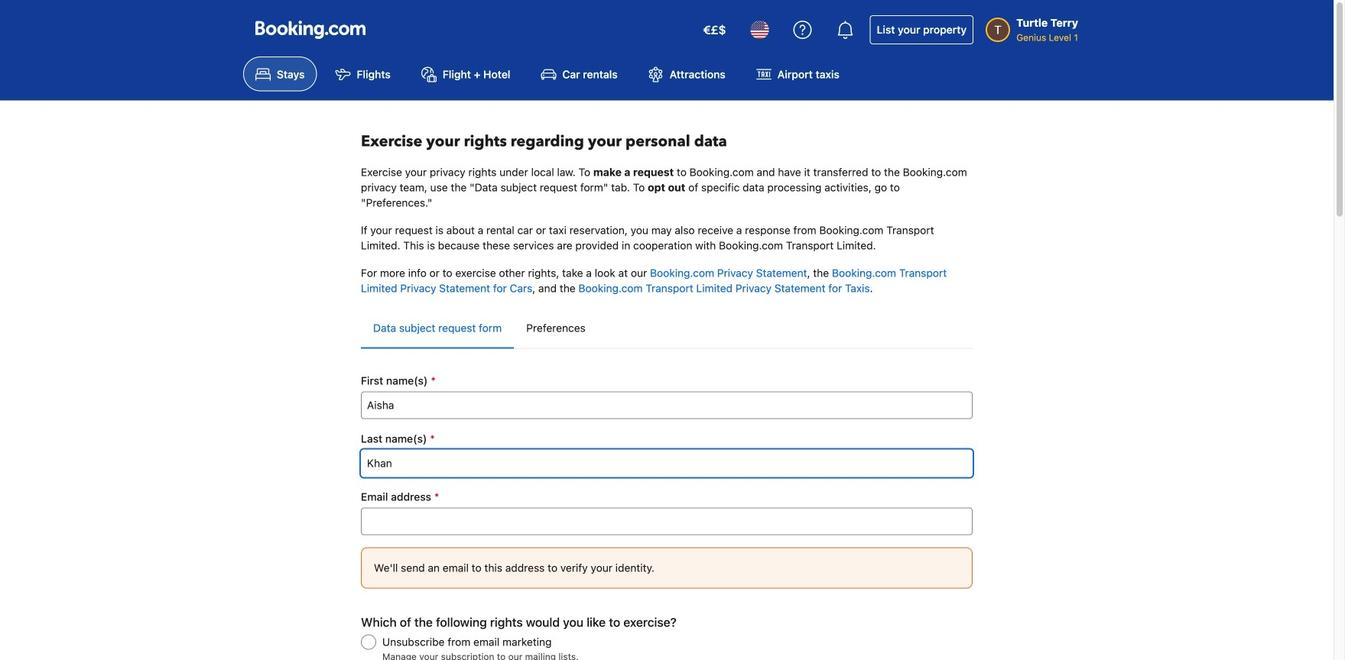 Task type: describe. For each thing, give the bounding box(es) containing it.
booking.com online hotel reservations image
[[255, 21, 366, 39]]



Task type: locate. For each thing, give the bounding box(es) containing it.
tab list
[[361, 308, 973, 350]]

None field
[[361, 392, 973, 419], [361, 450, 973, 477], [361, 392, 973, 419], [361, 450, 973, 477]]

None email field
[[361, 508, 973, 536]]



Task type: vqa. For each thing, say whether or not it's contained in the screenshot.
field
yes



